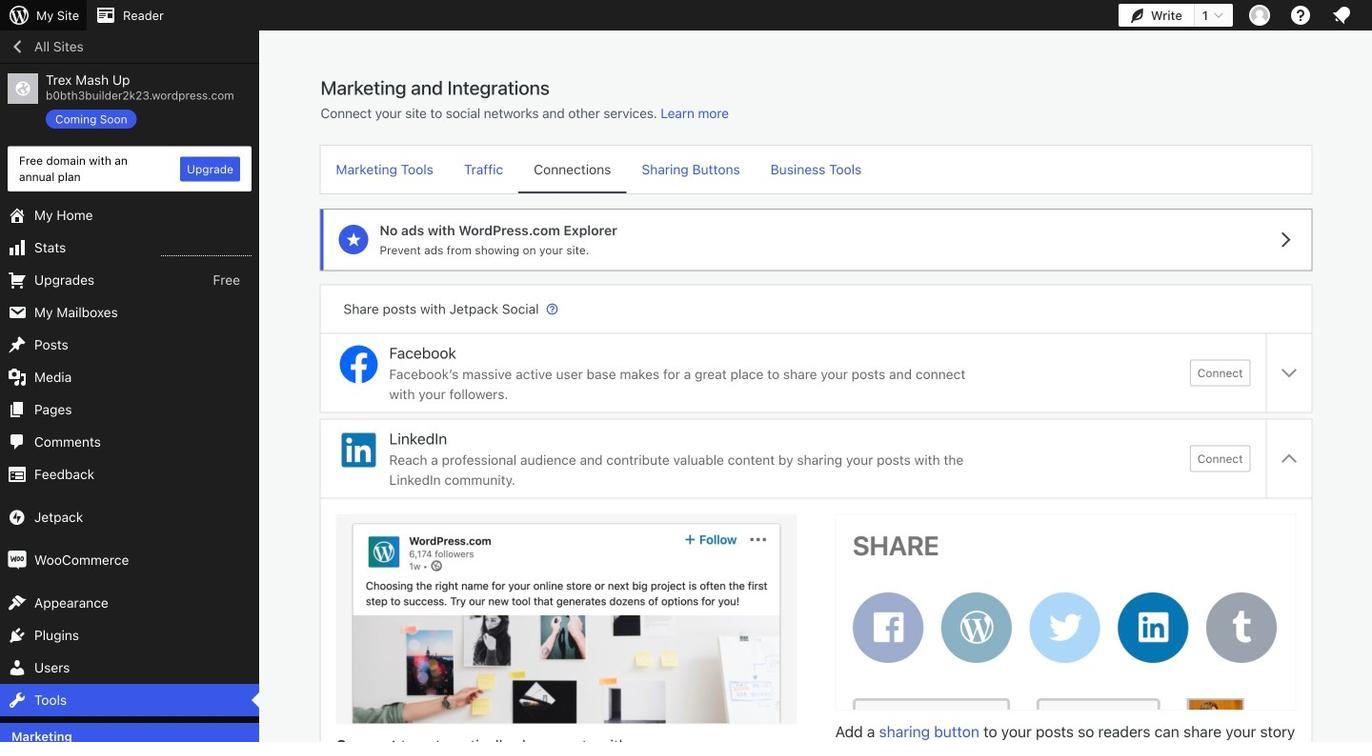 Task type: describe. For each thing, give the bounding box(es) containing it.
1 img image from the top
[[8, 508, 27, 527]]

add a sharing button image
[[836, 515, 1296, 710]]

manage your notifications image
[[1330, 4, 1353, 27]]

highest hourly views 0 image
[[161, 244, 252, 256]]



Task type: locate. For each thing, give the bounding box(es) containing it.
share posts with your linkedin connections image
[[337, 515, 796, 724]]

main content
[[321, 75, 1312, 742]]

0 vertical spatial img image
[[8, 508, 27, 527]]

2 img image from the top
[[8, 551, 27, 570]]

my profile image
[[1249, 5, 1270, 26]]

help image
[[1289, 4, 1312, 27]]

menu
[[321, 146, 1312, 193]]

img image
[[8, 508, 27, 527], [8, 551, 27, 570]]

learn more about sharing posts with jetpack social image
[[546, 302, 559, 316]]

1 vertical spatial img image
[[8, 551, 27, 570]]



Task type: vqa. For each thing, say whether or not it's contained in the screenshot.
main content
yes



